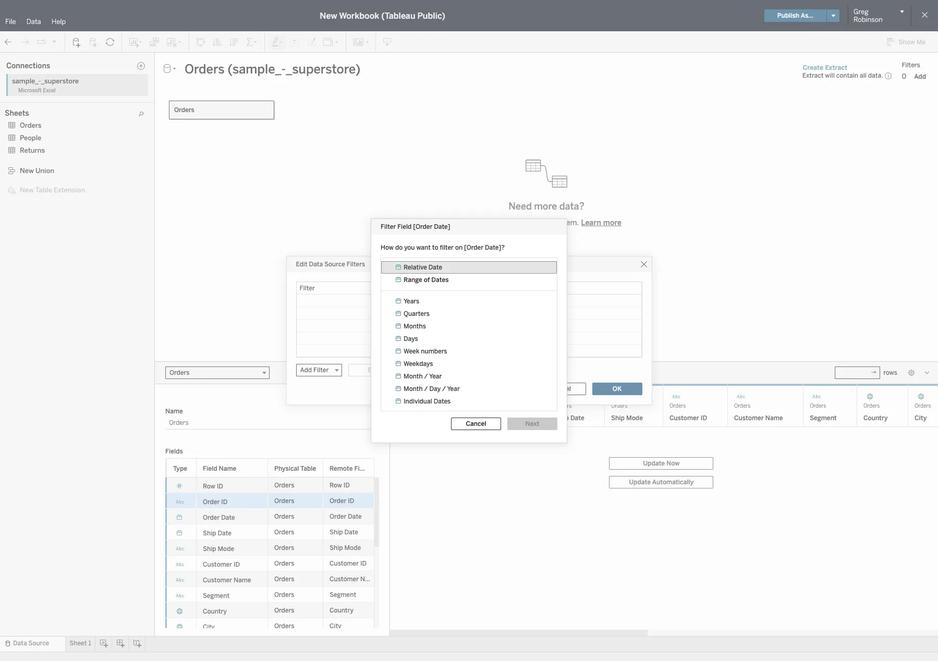 Task type: locate. For each thing, give the bounding box(es) containing it.
0 horizontal spatial filters
[[347, 261, 365, 268]]

learn more link
[[581, 218, 623, 228]]

show/hide cards image
[[353, 37, 369, 47]]

update automatically button
[[610, 476, 714, 489]]

sort ascending image
[[212, 37, 223, 47]]

highlight image
[[271, 37, 283, 47]]

1 vertical spatial to
[[432, 244, 439, 251]]

1 horizontal spatial mode
[[345, 544, 361, 552]]

0 horizontal spatial to
[[432, 244, 439, 251]]

row group for field name
[[165, 478, 378, 634]]

0 vertical spatial source
[[325, 261, 345, 268]]

1 horizontal spatial year
[[447, 385, 460, 393]]

[order
[[413, 223, 433, 230], [464, 244, 484, 251]]

year right day
[[447, 385, 460, 393]]

1 vertical spatial source
[[28, 640, 49, 648]]

row id
[[397, 415, 417, 422], [330, 482, 350, 489], [203, 483, 223, 490]]

(sample_-
[[35, 71, 64, 78]]

date]
[[434, 223, 451, 230]]

filter field [order date] dialog
[[372, 219, 567, 443]]

ok
[[613, 386, 622, 393]]

order id
[[27, 200, 51, 207], [444, 415, 469, 422], [330, 498, 355, 505], [203, 499, 228, 506]]

0 vertical spatial more
[[534, 201, 557, 212]]

will
[[826, 72, 835, 79]]

sheet 1 right data source
[[70, 640, 91, 648]]

edit data source filters
[[296, 261, 365, 268]]

0 horizontal spatial more
[[534, 201, 557, 212]]

days
[[404, 335, 418, 343]]

sort descending image
[[229, 37, 239, 47]]

sheets
[[5, 109, 29, 118]]

union
[[35, 167, 54, 175]]

2 horizontal spatial field
[[398, 223, 412, 230]]

edit
[[296, 261, 308, 268], [368, 367, 380, 374]]

new table extension
[[20, 186, 85, 194]]

1 vertical spatial sheet 1
[[70, 640, 91, 648]]

0 vertical spatial sheet
[[208, 93, 236, 108]]

1 horizontal spatial cancel
[[551, 386, 571, 393]]

/ up month / day / year
[[425, 373, 428, 380]]

filter for filter
[[300, 285, 315, 292]]

2 horizontal spatial mode
[[627, 415, 643, 422]]

edit inside button
[[368, 367, 380, 374]]

redo image
[[20, 37, 30, 47]]

here
[[512, 219, 527, 228]]

1 horizontal spatial field
[[355, 465, 369, 472]]

1 vertical spatial filter
[[300, 285, 315, 292]]

month for month / day / year
[[404, 385, 423, 393]]

update left the now
[[644, 460, 665, 467]]

0 horizontal spatial sheet 1
[[70, 640, 91, 648]]

new data source image
[[71, 37, 82, 47]]

0 vertical spatial update
[[644, 460, 665, 467]]

sheet right data source
[[70, 640, 87, 648]]

None text field
[[181, 61, 794, 77], [836, 367, 881, 379], [181, 61, 794, 77], [836, 367, 881, 379]]

filter field [order date]
[[381, 223, 451, 230]]

list box containing relative date
[[381, 258, 558, 411]]

1 horizontal spatial to
[[529, 219, 536, 228]]

sample_- down connections
[[13, 82, 40, 89]]

new down new union on the left of the page
[[20, 186, 34, 194]]

row
[[297, 295, 642, 307], [297, 307, 642, 320], [297, 320, 642, 332], [297, 332, 642, 345], [297, 345, 642, 357], [165, 478, 375, 493], [165, 493, 375, 509], [165, 509, 375, 525], [165, 525, 375, 540], [165, 540, 375, 556], [165, 556, 375, 572], [165, 572, 378, 587], [165, 587, 375, 603], [165, 603, 375, 619], [165, 619, 375, 634]]

table for new
[[35, 186, 52, 194]]

data source
[[13, 640, 49, 648]]

to right the here
[[529, 219, 536, 228]]

columns
[[216, 56, 242, 63]]

table for physical
[[301, 465, 316, 472]]

filter for filter field [order date]
[[381, 223, 396, 230]]

0 horizontal spatial extract
[[803, 72, 824, 79]]

rows
[[216, 74, 232, 81]]

table inside grid
[[301, 465, 316, 472]]

1 horizontal spatial cancel button
[[536, 383, 586, 396]]

workbook
[[339, 11, 379, 21]]

0 vertical spatial edit
[[296, 261, 308, 268]]

0 vertical spatial extract
[[826, 64, 848, 71]]

sample_- inside sample_-_superstore microsoft excel
[[12, 77, 41, 85]]

dates right of in the left of the page
[[432, 276, 449, 284]]

1 vertical spatial [order
[[464, 244, 484, 251]]

source inside dialog
[[325, 261, 345, 268]]

_superstore for microsoft
[[41, 77, 79, 85]]

1 horizontal spatial sheet 1
[[208, 93, 245, 108]]

cancel inside edit data source filters dialog
[[551, 386, 571, 393]]

1 vertical spatial extract
[[803, 72, 824, 79]]

data inside edit data source filters dialog
[[309, 261, 323, 268]]

/ left day
[[425, 385, 428, 393]]

swap rows and columns image
[[196, 37, 206, 47]]

ship
[[556, 415, 569, 422], [612, 415, 625, 422], [330, 529, 343, 536], [203, 530, 216, 537], [330, 544, 343, 552], [203, 546, 216, 553]]

refresh data source image
[[105, 37, 115, 47]]

table right physical
[[301, 465, 316, 472]]

more up the drag tables here to relate them. learn more in the top of the page
[[534, 201, 557, 212]]

table
[[35, 186, 52, 194], [301, 465, 316, 472]]

0 horizontal spatial filter
[[300, 285, 315, 292]]

1 vertical spatial table
[[301, 465, 316, 472]]

1 horizontal spatial row
[[330, 482, 342, 489]]

sample_- for sample_-_superstore (copy)
[[13, 82, 40, 89]]

1 horizontal spatial table
[[301, 465, 316, 472]]

years
[[404, 298, 420, 305]]

segment
[[810, 415, 837, 422], [330, 591, 356, 599], [203, 592, 230, 600]]

cancel inside filter field [order date] dialog
[[466, 420, 487, 428]]

new left union
[[20, 167, 34, 175]]

drag tables here to relate them. learn more
[[471, 219, 622, 228]]

update inside button
[[644, 460, 665, 467]]

all
[[860, 72, 867, 79]]

dates down day
[[434, 398, 451, 405]]

fields
[[165, 448, 183, 455]]

grid containing row id
[[390, 384, 939, 637]]

new up fit image
[[320, 11, 337, 21]]

data.
[[869, 72, 884, 79]]

field up you
[[398, 223, 412, 230]]

1 vertical spatial new
[[20, 167, 34, 175]]

sheet down the rows
[[208, 93, 236, 108]]

0 vertical spatial new
[[320, 11, 337, 21]]

_superstore up 'excel'
[[41, 77, 79, 85]]

year up day
[[429, 373, 442, 380]]

row group inside edit data source filters dialog
[[297, 295, 642, 357]]

order date
[[27, 189, 59, 196], [496, 415, 529, 422], [330, 513, 362, 520], [203, 514, 235, 522]]

grid inside edit data source filters dialog
[[297, 282, 642, 357]]

pause auto updates image
[[88, 37, 99, 47]]

list box
[[381, 258, 558, 411]]

field right type
[[203, 465, 217, 472]]

new for new union
[[20, 167, 34, 175]]

month / day / year
[[404, 385, 460, 393]]

0 horizontal spatial edit
[[296, 261, 308, 268]]

sample_-_superstore (copy)
[[13, 82, 95, 89]]

collapse image
[[95, 57, 102, 63]]

new for new table extension
[[20, 186, 34, 194]]

row group containing orders
[[165, 478, 378, 634]]

update inside button
[[629, 479, 651, 486]]

0 horizontal spatial cancel
[[466, 420, 487, 428]]

_superstore
[[41, 77, 79, 85], [40, 82, 75, 89]]

them.
[[559, 219, 579, 228]]

0 vertical spatial filters
[[902, 61, 921, 69]]

cancel for ok
[[551, 386, 571, 393]]

tables
[[9, 122, 30, 129]]

new
[[320, 11, 337, 21], [20, 167, 34, 175], [20, 186, 34, 194]]

2 month from the top
[[404, 385, 423, 393]]

row id down individual
[[397, 415, 417, 422]]

sample_-
[[12, 77, 41, 85], [13, 82, 40, 89]]

[order left date]
[[413, 223, 433, 230]]

grid for edit
[[297, 282, 642, 357]]

cancel button for ok
[[536, 383, 586, 396]]

file
[[5, 18, 16, 26]]

0 vertical spatial row group
[[297, 295, 642, 357]]

_superstore inside sample_-_superstore microsoft excel
[[41, 77, 79, 85]]

add button
[[910, 71, 931, 82]]

/ for year
[[425, 373, 428, 380]]

0 vertical spatial month
[[404, 373, 423, 380]]

add
[[915, 73, 927, 80]]

order id down field name
[[203, 499, 228, 506]]

weekdays
[[404, 360, 433, 368]]

0 horizontal spatial source
[[28, 640, 49, 648]]

1 vertical spatial update
[[629, 479, 651, 486]]

city
[[27, 145, 38, 152], [915, 415, 927, 422], [330, 623, 342, 630], [203, 624, 215, 631]]

1 horizontal spatial row id
[[330, 482, 350, 489]]

0 vertical spatial cancel
[[551, 386, 571, 393]]

1 horizontal spatial sheet
[[208, 93, 236, 108]]

month up individual
[[404, 385, 423, 393]]

extract down create
[[803, 72, 824, 79]]

0 vertical spatial to
[[529, 219, 536, 228]]

1 horizontal spatial 1
[[238, 93, 245, 108]]

2 vertical spatial new
[[20, 186, 34, 194]]

size
[[148, 153, 160, 160]]

relative date
[[404, 264, 443, 271]]

1 horizontal spatial filter
[[381, 223, 396, 230]]

totals image
[[246, 37, 258, 47]]

1 vertical spatial filters
[[347, 261, 365, 268]]

row group
[[297, 295, 642, 357], [165, 478, 378, 634]]

0 horizontal spatial [order
[[413, 223, 433, 230]]

0 vertical spatial table
[[35, 186, 52, 194]]

sheet
[[208, 93, 236, 108], [70, 640, 87, 648]]

(tableau
[[382, 11, 416, 21]]

0 horizontal spatial 1
[[88, 640, 91, 648]]

extract up the will
[[826, 64, 848, 71]]

row id down remote
[[330, 482, 350, 489]]

extract
[[826, 64, 848, 71], [803, 72, 824, 79]]

update
[[644, 460, 665, 467], [629, 479, 651, 486]]

publish as...
[[778, 12, 814, 19]]

1 vertical spatial dates
[[434, 398, 451, 405]]

filter down edit data source filters
[[300, 285, 315, 292]]

month
[[404, 373, 423, 380], [404, 385, 423, 393]]

1 vertical spatial month
[[404, 385, 423, 393]]

now
[[667, 460, 680, 467]]

need more data?
[[509, 201, 585, 212]]

1 vertical spatial sheet
[[70, 640, 87, 648]]

/
[[425, 373, 428, 380], [425, 385, 428, 393], [443, 385, 446, 393]]

field for remote
[[355, 465, 369, 472]]

field right remote
[[355, 465, 369, 472]]

tables
[[489, 219, 510, 228]]

tooltip
[[145, 183, 163, 189]]

new for new workbook (tableau public)
[[320, 11, 337, 21]]

connections
[[6, 61, 50, 70]]

1 horizontal spatial more
[[604, 219, 622, 228]]

1 horizontal spatial [order
[[464, 244, 484, 251]]

_superstore down orders (sample_-_superstore)
[[40, 82, 75, 89]]

month down the weekdays
[[404, 373, 423, 380]]

to left filter at the left top
[[432, 244, 439, 251]]

cell
[[297, 295, 467, 307], [467, 295, 642, 307], [297, 307, 467, 320], [467, 307, 642, 320], [297, 320, 467, 332], [467, 320, 642, 332], [297, 332, 467, 345], [467, 332, 642, 345], [297, 345, 467, 357], [467, 345, 642, 357]]

0 vertical spatial filter
[[381, 223, 396, 230]]

1 vertical spatial row group
[[165, 478, 378, 634]]

1 month from the top
[[404, 373, 423, 380]]

1 vertical spatial more
[[604, 219, 622, 228]]

filter up how
[[381, 223, 396, 230]]

0 vertical spatial cancel button
[[536, 383, 586, 396]]

row id down field name
[[203, 483, 223, 490]]

/ for day
[[425, 385, 428, 393]]

[order right the on
[[464, 244, 484, 251]]

0 horizontal spatial cancel button
[[451, 418, 501, 430]]

customer
[[27, 167, 56, 174], [27, 178, 56, 185], [670, 415, 700, 422], [735, 415, 764, 422], [330, 560, 359, 567], [203, 561, 232, 568], [330, 576, 359, 583], [203, 577, 232, 584]]

1 vertical spatial cancel button
[[451, 418, 501, 430]]

sheet 1 down the rows
[[208, 93, 245, 108]]

physical table
[[274, 465, 316, 472]]

Search text field
[[3, 103, 71, 115]]

ship mode
[[612, 415, 643, 422], [330, 544, 361, 552], [203, 546, 234, 553]]

1 horizontal spatial ship date
[[330, 529, 358, 536]]

year
[[429, 373, 442, 380], [447, 385, 460, 393]]

grid containing filter
[[297, 282, 642, 357]]

1 horizontal spatial extract
[[826, 64, 848, 71]]

more right learn at the top right
[[604, 219, 622, 228]]

update for update now
[[644, 460, 665, 467]]

cancel
[[551, 386, 571, 393], [466, 420, 487, 428]]

1 horizontal spatial source
[[325, 261, 345, 268]]

row down remote
[[330, 482, 342, 489]]

1 vertical spatial cancel
[[466, 420, 487, 428]]

learn
[[581, 219, 602, 228]]

1 horizontal spatial edit
[[368, 367, 380, 374]]

sample_- up microsoft
[[12, 77, 41, 85]]

0 vertical spatial 1
[[238, 93, 245, 108]]

grid for update automatically
[[390, 384, 939, 637]]

show labels image
[[290, 37, 300, 47]]

name
[[57, 178, 75, 185], [165, 408, 183, 415], [766, 415, 783, 422], [219, 465, 237, 472], [370, 465, 388, 472], [361, 576, 378, 583], [234, 577, 251, 584]]

update down update now at the bottom right of page
[[629, 479, 651, 486]]

row down field name
[[203, 483, 215, 490]]

filters
[[902, 61, 921, 69], [347, 261, 365, 268]]

row down individual
[[397, 415, 409, 422]]

sample_- for sample_-_superstore microsoft excel
[[12, 77, 41, 85]]

data
[[26, 18, 41, 26], [6, 56, 22, 64], [309, 261, 323, 268], [13, 640, 27, 648]]

0 vertical spatial year
[[429, 373, 442, 380]]

rows
[[884, 369, 898, 376]]

grid
[[297, 282, 642, 357], [390, 384, 939, 637], [165, 458, 388, 662]]

1 vertical spatial edit
[[368, 367, 380, 374]]

0 horizontal spatial table
[[35, 186, 52, 194]]

1 horizontal spatial ship mode
[[330, 544, 361, 552]]

undo image
[[3, 37, 14, 47]]

to inside filter field [order date] dialog
[[432, 244, 439, 251]]

sheet 1
[[208, 93, 245, 108], [70, 640, 91, 648]]

table down union
[[35, 186, 52, 194]]

cancel button
[[536, 383, 586, 396], [451, 418, 501, 430]]

field
[[398, 223, 412, 230], [203, 465, 217, 472], [355, 465, 369, 472]]

0 horizontal spatial year
[[429, 373, 442, 380]]

field inside filter field [order date] dialog
[[398, 223, 412, 230]]

update now button
[[610, 457, 714, 470]]

range of dates
[[404, 276, 449, 284]]



Task type: describe. For each thing, give the bounding box(es) containing it.
extension
[[54, 186, 85, 194]]

extract will contain all data.
[[803, 72, 884, 79]]

day
[[430, 385, 441, 393]]

on
[[455, 244, 463, 251]]

1 vertical spatial 1
[[88, 640, 91, 648]]

2 horizontal spatial ship date
[[556, 415, 585, 422]]

download image
[[382, 37, 393, 47]]

week
[[404, 348, 420, 355]]

do
[[395, 244, 403, 251]]

filter
[[440, 244, 454, 251]]

individual
[[404, 398, 432, 405]]

0 horizontal spatial ship mode
[[203, 546, 234, 553]]

publish
[[778, 12, 800, 19]]

as...
[[801, 12, 814, 19]]

0 vertical spatial [order
[[413, 223, 433, 230]]

cancel button for next
[[451, 418, 501, 430]]

extract inside create extract link
[[826, 64, 848, 71]]

0 horizontal spatial mode
[[218, 546, 234, 553]]

field for filter
[[398, 223, 412, 230]]

remove button
[[405, 364, 455, 377]]

0 horizontal spatial field
[[203, 465, 217, 472]]

need
[[509, 201, 532, 212]]

quarters
[[404, 310, 430, 318]]

1 horizontal spatial filters
[[902, 61, 921, 69]]

order id down individual dates
[[444, 415, 469, 422]]

returns
[[20, 147, 45, 154]]

how do you want to filter on [order date]?
[[381, 244, 505, 251]]

0 horizontal spatial sheet
[[70, 640, 87, 648]]

drag
[[471, 219, 487, 228]]

help
[[52, 18, 66, 26]]

edit for edit
[[368, 367, 380, 374]]

how
[[381, 244, 394, 251]]

relate
[[538, 219, 558, 228]]

edit button
[[349, 364, 399, 377]]

2 horizontal spatial row
[[397, 415, 409, 422]]

range
[[404, 276, 423, 284]]

remote field name
[[330, 465, 388, 472]]

show me button
[[883, 34, 936, 50]]

replay animation image
[[51, 38, 57, 45]]

0
[[902, 72, 907, 80]]

show
[[899, 39, 916, 46]]

robinson
[[854, 16, 883, 23]]

data?
[[560, 201, 585, 212]]

1 horizontal spatial segment
[[330, 591, 356, 599]]

create extract link
[[803, 63, 849, 72]]

row group for details
[[297, 295, 642, 357]]

physical
[[274, 465, 299, 472]]

you
[[404, 244, 415, 251]]

category
[[27, 134, 54, 141]]

create
[[803, 64, 824, 71]]

excel
[[43, 88, 56, 94]]

0 horizontal spatial ship date
[[203, 530, 232, 537]]

pages
[[120, 56, 138, 63]]

0 vertical spatial sheet 1
[[208, 93, 245, 108]]

update automatically
[[629, 479, 694, 486]]

2 horizontal spatial ship mode
[[612, 415, 643, 422]]

months
[[404, 323, 426, 330]]

2 horizontal spatial segment
[[810, 415, 837, 422]]

greg
[[854, 8, 869, 16]]

me
[[917, 39, 926, 46]]

1 vertical spatial year
[[447, 385, 460, 393]]

marks
[[120, 110, 138, 117]]

ok button
[[592, 383, 643, 396]]

Name text field
[[165, 417, 379, 430]]

create extract
[[803, 64, 848, 71]]

show me
[[899, 39, 926, 46]]

month for month / year
[[404, 373, 423, 380]]

new worksheet image
[[128, 37, 143, 47]]

0 horizontal spatial row
[[203, 483, 215, 490]]

0 horizontal spatial row id
[[203, 483, 223, 490]]

next button
[[508, 418, 558, 430]]

microsoft
[[18, 88, 42, 94]]

fit image
[[323, 37, 340, 47]]

new workbook (tableau public)
[[320, 11, 445, 21]]

contain
[[837, 72, 859, 79]]

sample_-_superstore microsoft excel
[[12, 77, 79, 94]]

public)
[[418, 11, 445, 21]]

date inside 'list box'
[[429, 264, 443, 271]]

filters inside dialog
[[347, 261, 365, 268]]

greg robinson
[[854, 8, 883, 23]]

field name
[[203, 465, 237, 472]]

type
[[173, 465, 187, 472]]

format workbook image
[[306, 37, 317, 47]]

order id down remote
[[330, 498, 355, 505]]

relative
[[404, 264, 427, 271]]

individual dates
[[404, 398, 451, 405]]

date]?
[[485, 244, 505, 251]]

new union
[[20, 167, 54, 175]]

cancel for next
[[466, 420, 487, 428]]

2 horizontal spatial row id
[[397, 415, 417, 422]]

remove
[[418, 367, 442, 374]]

0 vertical spatial dates
[[432, 276, 449, 284]]

details
[[470, 285, 490, 292]]

remote
[[330, 465, 353, 472]]

publish as... button
[[765, 9, 827, 22]]

_superstore)
[[64, 71, 101, 78]]

clear sheet image
[[166, 37, 183, 47]]

of
[[424, 276, 430, 284]]

order id down new table extension
[[27, 200, 51, 207]]

automatically
[[653, 479, 694, 486]]

orders (sample_-_superstore)
[[13, 71, 101, 78]]

next
[[526, 420, 540, 428]]

replay animation image
[[37, 37, 47, 47]]

edit data source filters dialog
[[287, 257, 652, 405]]

/ right day
[[443, 385, 446, 393]]

update for update automatically
[[629, 479, 651, 486]]

duplicate image
[[149, 37, 160, 47]]

month / year
[[404, 373, 442, 380]]

list box inside filter field [order date] dialog
[[381, 258, 558, 411]]

_superstore for (copy)
[[40, 82, 75, 89]]

0 horizontal spatial segment
[[203, 592, 230, 600]]

edit for edit data source filters
[[296, 261, 308, 268]]

numbers
[[421, 348, 447, 355]]

week numbers
[[404, 348, 447, 355]]

grid containing type
[[165, 458, 388, 662]]



Task type: vqa. For each thing, say whether or not it's contained in the screenshot.
Workbook thumbnail associated with 2nd Add Favorite icon from left
no



